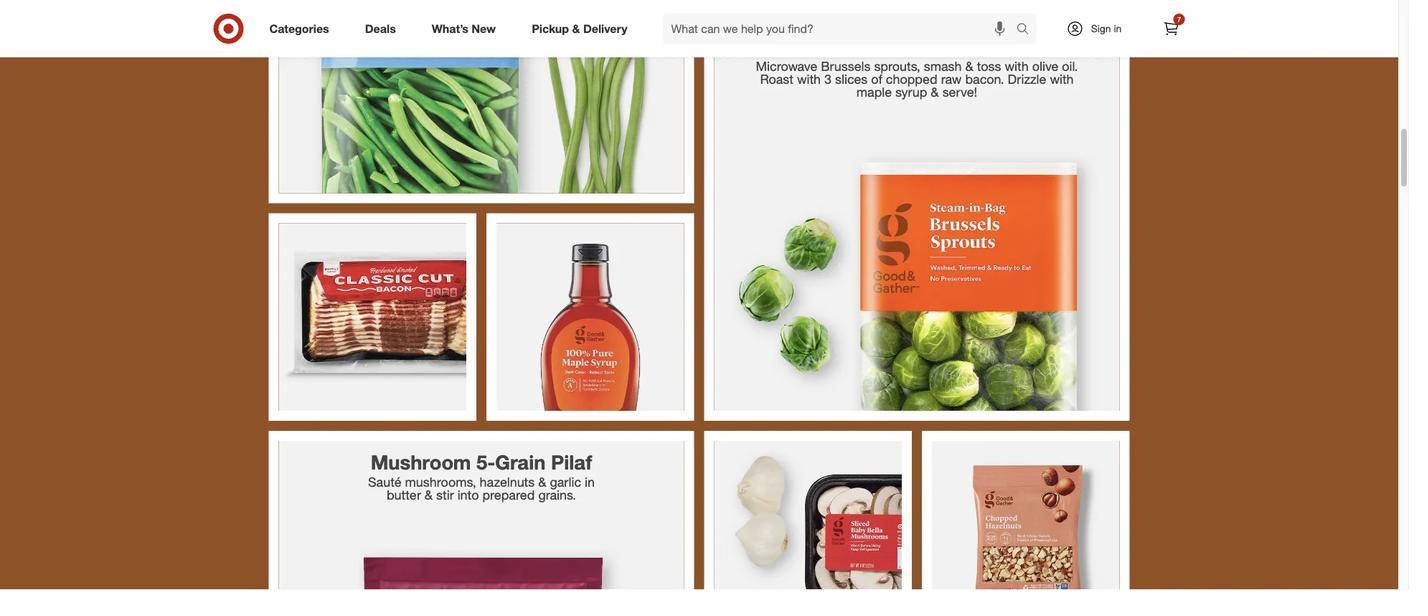 Task type: locate. For each thing, give the bounding box(es) containing it.
slices
[[835, 71, 868, 87]]

of
[[871, 71, 882, 87]]

deals link
[[353, 13, 414, 44]]

sign
[[1091, 22, 1111, 35]]

smashed
[[810, 15, 897, 39]]

bacon
[[964, 15, 1024, 39]]

sprouts,
[[874, 58, 920, 74]]

brussels
[[837, 34, 918, 58], [821, 58, 871, 74]]

with left 3
[[797, 71, 821, 87]]

in right sign
[[1114, 22, 1122, 35]]

stir
[[436, 487, 454, 503]]

with right toss
[[1005, 58, 1029, 74]]

in
[[1114, 22, 1122, 35], [585, 474, 595, 490]]

what's new
[[432, 22, 496, 36]]

1 horizontal spatial in
[[1114, 22, 1122, 35]]

What can we help you find? suggestions appear below search field
[[663, 13, 1020, 44]]

chopped
[[886, 71, 938, 87]]

0 horizontal spatial in
[[585, 474, 595, 490]]

butter
[[387, 487, 421, 503]]

serve!
[[942, 84, 977, 100]]

maple
[[902, 15, 959, 39]]

delivery
[[583, 22, 627, 36]]

olive
[[1032, 58, 1058, 74]]

in right garlic
[[585, 474, 595, 490]]

2 horizontal spatial with
[[1050, 71, 1074, 87]]

0 horizontal spatial with
[[797, 71, 821, 87]]

with
[[1005, 58, 1029, 74], [797, 71, 821, 87], [1050, 71, 1074, 87]]

3
[[824, 71, 832, 87]]

brussels up sprouts,
[[837, 34, 918, 58]]

& left garlic
[[538, 474, 546, 490]]

with right 'drizzle'
[[1050, 71, 1074, 87]]

grains.
[[538, 487, 576, 503]]

& right pickup at top left
[[572, 22, 580, 36]]

raw
[[941, 71, 962, 87]]

1 vertical spatial in
[[585, 474, 595, 490]]

mushroom
[[371, 450, 471, 474]]

hazelnuts
[[480, 474, 535, 490]]

smashed maple bacon brussels sprouts microwave brussels sprouts, smash & toss with olive oil. roast with 3 slices of chopped raw bacon. drizzle with maple syrup & serve!
[[756, 15, 1081, 100]]

categories
[[269, 22, 329, 36]]

garlic
[[550, 474, 581, 490]]

&
[[572, 22, 580, 36], [965, 58, 973, 74], [931, 84, 939, 100], [538, 474, 546, 490], [425, 487, 433, 503]]

sign in link
[[1054, 13, 1144, 44]]



Task type: vqa. For each thing, say whether or not it's contained in the screenshot.
ideas within the Bringing the latest trends and ideas to life.
no



Task type: describe. For each thing, give the bounding box(es) containing it.
0 vertical spatial in
[[1114, 22, 1122, 35]]

& left "stir" on the bottom
[[425, 487, 433, 503]]

oil.
[[1062, 58, 1078, 74]]

grain
[[495, 450, 546, 474]]

mushrooms,
[[405, 474, 476, 490]]

into
[[457, 487, 479, 503]]

& left 'raw'
[[931, 84, 939, 100]]

pickup & delivery
[[532, 22, 627, 36]]

5-
[[476, 450, 495, 474]]

mushroom 5-grain pilaf sauté mushrooms, hazelnuts & garlic in butter & stir into prepared grains.
[[368, 450, 598, 503]]

pickup
[[532, 22, 569, 36]]

7
[[1177, 15, 1181, 24]]

smash
[[924, 58, 962, 74]]

new
[[472, 22, 496, 36]]

roast
[[760, 71, 793, 87]]

search
[[1010, 23, 1044, 37]]

search button
[[1010, 13, 1044, 47]]

sauté
[[368, 474, 401, 490]]

deals
[[365, 22, 396, 36]]

microwave
[[756, 58, 817, 74]]

sprouts
[[924, 34, 997, 58]]

syrup
[[895, 84, 927, 100]]

maple
[[856, 84, 892, 100]]

brussels left of
[[821, 58, 871, 74]]

sign in
[[1091, 22, 1122, 35]]

what's new link
[[420, 13, 514, 44]]

in inside mushroom 5-grain pilaf sauté mushrooms, hazelnuts & garlic in butter & stir into prepared grains.
[[585, 474, 595, 490]]

prepared
[[482, 487, 535, 503]]

drizzle
[[1008, 71, 1046, 87]]

toss
[[977, 58, 1001, 74]]

7 link
[[1155, 13, 1187, 44]]

& left toss
[[965, 58, 973, 74]]

bacon.
[[965, 71, 1004, 87]]

pickup & delivery link
[[520, 13, 645, 44]]

categories link
[[257, 13, 347, 44]]

what's
[[432, 22, 468, 36]]

pilaf
[[551, 450, 592, 474]]

1 horizontal spatial with
[[1005, 58, 1029, 74]]



